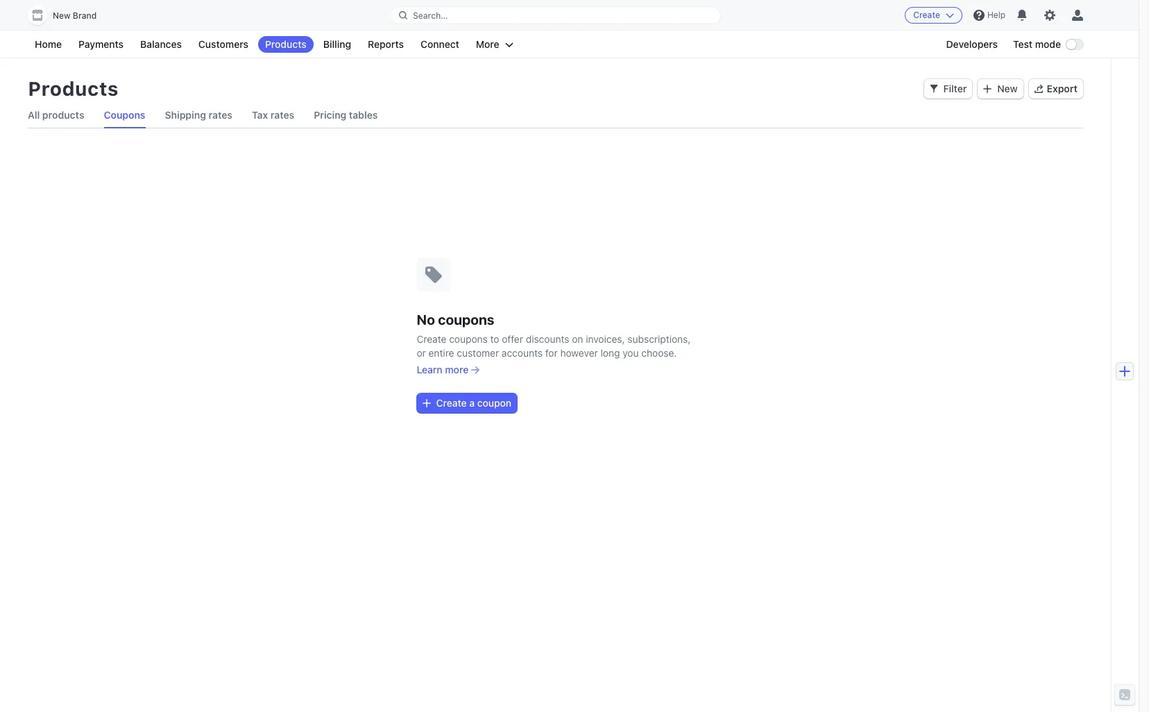 Task type: describe. For each thing, give the bounding box(es) containing it.
coupons for no
[[438, 311, 495, 327]]

export button
[[1029, 79, 1084, 99]]

more
[[476, 38, 500, 50]]

create for create a coupon
[[436, 397, 467, 409]]

learn more link
[[417, 363, 480, 377]]

learn
[[417, 363, 443, 375]]

svg image
[[984, 85, 992, 93]]

choose.
[[642, 347, 677, 359]]

entire
[[429, 347, 454, 359]]

more
[[445, 363, 469, 375]]

products
[[42, 109, 84, 121]]

customers
[[199, 38, 249, 50]]

no coupons
[[417, 311, 495, 327]]

long
[[601, 347, 620, 359]]

tables
[[349, 109, 378, 121]]

reports
[[368, 38, 404, 50]]

test
[[1014, 38, 1033, 50]]

shipping rates
[[165, 109, 233, 121]]

coupons for create
[[449, 333, 488, 345]]

pricing
[[314, 109, 347, 121]]

create for create
[[914, 10, 941, 20]]

new brand button
[[28, 6, 111, 25]]

help
[[988, 10, 1006, 20]]

home
[[35, 38, 62, 50]]

for
[[546, 347, 558, 359]]

you
[[623, 347, 639, 359]]

mode
[[1036, 38, 1062, 50]]

no
[[417, 311, 435, 327]]

however
[[561, 347, 598, 359]]

shipping rates link
[[165, 103, 233, 128]]

filter button
[[924, 79, 973, 99]]

developers link
[[940, 36, 1005, 53]]

create a coupon link
[[417, 393, 517, 413]]

new link
[[978, 79, 1024, 99]]

coupon
[[477, 397, 512, 409]]

1 vertical spatial products
[[28, 77, 119, 100]]

pricing tables
[[314, 109, 378, 121]]

payments link
[[72, 36, 131, 53]]

subscriptions,
[[628, 333, 691, 345]]

brand
[[73, 10, 97, 21]]

balances link
[[133, 36, 189, 53]]

shipping
[[165, 109, 206, 121]]

developers
[[947, 38, 998, 50]]

help button
[[968, 4, 1012, 26]]

payments
[[79, 38, 124, 50]]

customer
[[457, 347, 499, 359]]

export
[[1047, 83, 1078, 94]]

pricing tables link
[[314, 103, 378, 128]]

new brand
[[53, 10, 97, 21]]

accounts
[[502, 347, 543, 359]]



Task type: locate. For each thing, give the bounding box(es) containing it.
coupons inside create coupons to offer discounts on invoices, subscriptions, or entire customer accounts for however long you choose.
[[449, 333, 488, 345]]

svg image
[[930, 85, 938, 93], [422, 399, 431, 407]]

new left brand
[[53, 10, 71, 21]]

search…
[[413, 10, 448, 20]]

0 horizontal spatial rates
[[209, 109, 233, 121]]

all products link
[[28, 103, 84, 128]]

customers link
[[192, 36, 255, 53]]

connect link
[[414, 36, 466, 53]]

coupons
[[438, 311, 495, 327], [449, 333, 488, 345]]

billing
[[323, 38, 351, 50]]

learn more
[[417, 363, 469, 375]]

products left billing
[[265, 38, 307, 50]]

0 vertical spatial create
[[914, 10, 941, 20]]

coupons
[[104, 109, 145, 121]]

create inside button
[[914, 10, 941, 20]]

create coupons to offer discounts on invoices, subscriptions, or entire customer accounts for however long you choose.
[[417, 333, 691, 359]]

1 vertical spatial svg image
[[422, 399, 431, 407]]

1 vertical spatial create
[[417, 333, 447, 345]]

to
[[491, 333, 500, 345]]

1 horizontal spatial svg image
[[930, 85, 938, 93]]

1 vertical spatial coupons
[[449, 333, 488, 345]]

Search… text field
[[391, 7, 721, 24]]

invoices,
[[586, 333, 625, 345]]

connect
[[421, 38, 460, 50]]

rates
[[209, 109, 233, 121], [271, 109, 295, 121]]

create up developers link
[[914, 10, 941, 20]]

all
[[28, 109, 40, 121]]

svg image down learn
[[422, 399, 431, 407]]

on
[[572, 333, 584, 345]]

2 rates from the left
[[271, 109, 295, 121]]

0 vertical spatial coupons
[[438, 311, 495, 327]]

Search… search field
[[391, 7, 721, 24]]

svg image for filter
[[930, 85, 938, 93]]

create up the entire
[[417, 333, 447, 345]]

0 vertical spatial svg image
[[930, 85, 938, 93]]

new right svg icon
[[998, 83, 1018, 94]]

coupons up customer
[[449, 333, 488, 345]]

0 vertical spatial products
[[265, 38, 307, 50]]

rates for tax rates
[[271, 109, 295, 121]]

svg image inside the filter popup button
[[930, 85, 938, 93]]

products link
[[258, 36, 314, 53]]

rates right tax
[[271, 109, 295, 121]]

coupons up "to"
[[438, 311, 495, 327]]

tax rates
[[252, 109, 295, 121]]

all products
[[28, 109, 84, 121]]

1 horizontal spatial new
[[998, 83, 1018, 94]]

billing link
[[316, 36, 358, 53]]

create for create coupons to offer discounts on invoices, subscriptions, or entire customer accounts for however long you choose.
[[417, 333, 447, 345]]

products up products
[[28, 77, 119, 100]]

create left a
[[436, 397, 467, 409]]

create button
[[906, 7, 963, 24]]

new
[[53, 10, 71, 21], [998, 83, 1018, 94]]

svg image for create a coupon
[[422, 399, 431, 407]]

0 horizontal spatial svg image
[[422, 399, 431, 407]]

create
[[914, 10, 941, 20], [417, 333, 447, 345], [436, 397, 467, 409]]

tax
[[252, 109, 268, 121]]

a
[[470, 397, 475, 409]]

tab list containing all products
[[28, 103, 1084, 128]]

0 vertical spatial new
[[53, 10, 71, 21]]

1 horizontal spatial rates
[[271, 109, 295, 121]]

more button
[[469, 36, 520, 53]]

0 horizontal spatial products
[[28, 77, 119, 100]]

tab list
[[28, 103, 1084, 128]]

or
[[417, 347, 426, 359]]

tax rates link
[[252, 103, 295, 128]]

new inside button
[[53, 10, 71, 21]]

home link
[[28, 36, 69, 53]]

coupons link
[[104, 103, 145, 128]]

new for new
[[998, 83, 1018, 94]]

reports link
[[361, 36, 411, 53]]

filter
[[944, 83, 967, 94]]

svg image inside create a coupon link
[[422, 399, 431, 407]]

offer
[[502, 333, 523, 345]]

2 vertical spatial create
[[436, 397, 467, 409]]

1 vertical spatial new
[[998, 83, 1018, 94]]

0 horizontal spatial new
[[53, 10, 71, 21]]

create inside create coupons to offer discounts on invoices, subscriptions, or entire customer accounts for however long you choose.
[[417, 333, 447, 345]]

rates for shipping rates
[[209, 109, 233, 121]]

new for new brand
[[53, 10, 71, 21]]

balances
[[140, 38, 182, 50]]

svg image left filter
[[930, 85, 938, 93]]

1 rates from the left
[[209, 109, 233, 121]]

1 horizontal spatial products
[[265, 38, 307, 50]]

rates right shipping at the top left
[[209, 109, 233, 121]]

create a coupon
[[436, 397, 512, 409]]

discounts
[[526, 333, 570, 345]]

test mode
[[1014, 38, 1062, 50]]

products
[[265, 38, 307, 50], [28, 77, 119, 100]]



Task type: vqa. For each thing, say whether or not it's contained in the screenshot.
United States on the top of page
no



